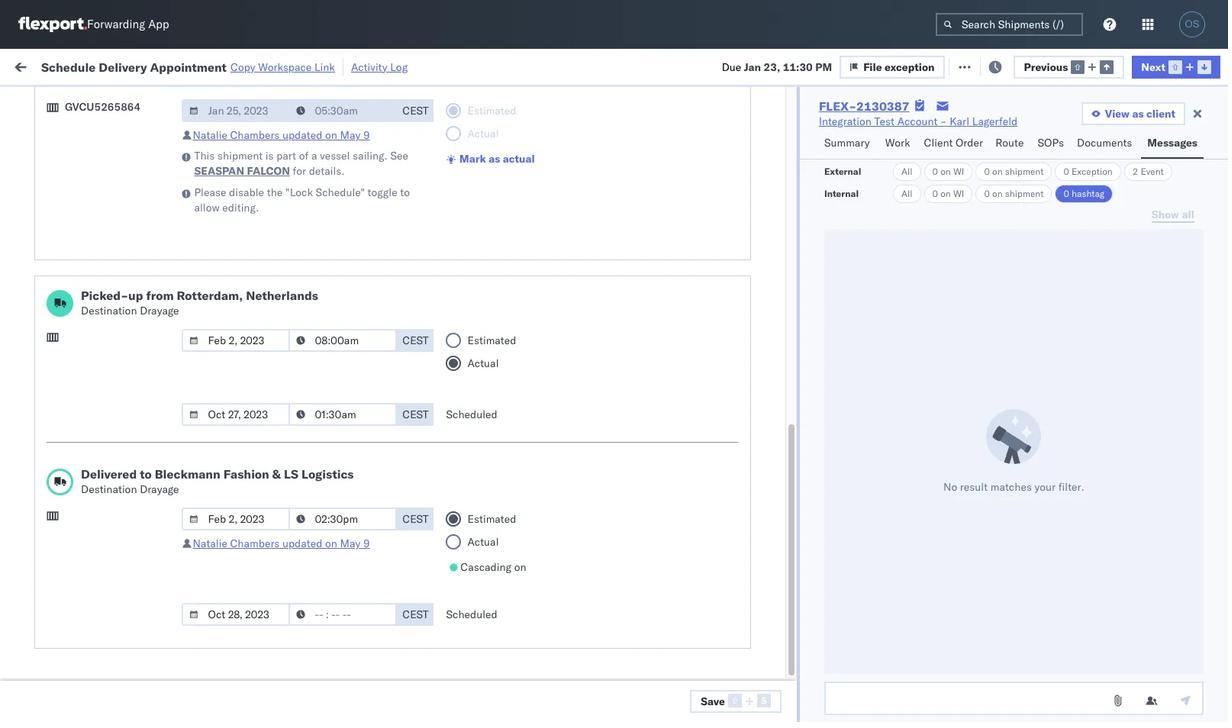 Task type: describe. For each thing, give the bounding box(es) containing it.
message
[[206, 59, 249, 73]]

schedule"
[[316, 186, 365, 199]]

11 ocean fcl from the top
[[467, 656, 521, 669]]

0 vertical spatial 11:30
[[783, 60, 813, 74]]

6 resize handle column header from the left
[[793, 118, 811, 723]]

1 horizontal spatial no
[[944, 480, 958, 494]]

lagerfeld for 8:30 am est, feb 3, 2023
[[819, 622, 865, 636]]

1 natalie chambers updated on may 9 from the top
[[193, 128, 370, 142]]

customs for 8:30
[[73, 647, 116, 661]]

due
[[722, 60, 742, 74]]

1 schedule pickup from los angeles, ca button from the top
[[35, 109, 217, 141]]

confirm pickup from rotterdam, netherlands inside confirm pickup from rotterdam, netherlands link
[[35, 580, 192, 609]]

2 actual from the top
[[468, 535, 499, 549]]

upload for 8:30 pm est, feb 4, 2023
[[35, 647, 70, 661]]

dec for confirm pickup from los angeles, ca
[[317, 320, 337, 333]]

2 schedule pickup from los angeles, ca button from the top
[[35, 176, 217, 208]]

import work
[[130, 59, 194, 73]]

pm up flex-2130387
[[816, 60, 833, 74]]

2023 for 8:30 pm est, feb 4, 2023
[[351, 656, 377, 669]]

1 actual from the top
[[468, 357, 499, 370]]

appointment up status : ready for work, blocked, in progress
[[150, 59, 227, 74]]

ca for third 'schedule pickup from los angeles, ca' link from the top
[[35, 259, 50, 273]]

at
[[304, 59, 314, 73]]

8 resize handle column header from the left
[[1014, 118, 1033, 723]]

2 chambers from the top
[[230, 537, 280, 551]]

205
[[352, 59, 372, 73]]

2130384
[[876, 656, 923, 669]]

7 ocean fcl from the top
[[467, 420, 521, 434]]

angeles, inside confirm pickup from los angeles, ca
[[158, 311, 200, 325]]

0 exception
[[1064, 166, 1113, 177]]

flex id button
[[811, 121, 918, 137]]

11:30 pm est, jan 23, 2023
[[246, 420, 389, 434]]

0 on wi for external
[[933, 166, 965, 177]]

0 vertical spatial seaspan
[[109, 74, 157, 88]]

los down confirm pickup from los angeles, ca "button"
[[144, 378, 161, 392]]

a
[[312, 149, 317, 163]]

1 9 from the top
[[364, 128, 370, 142]]

2022 up 7:00 pm est, dec 23, 2022
[[359, 286, 386, 300]]

upload customs clearance documents inside button
[[35, 210, 167, 239]]

6 ocean fcl from the top
[[467, 387, 521, 401]]

4 2:59 from the top
[[246, 252, 269, 266]]

logistics
[[302, 467, 354, 482]]

clearance inside button
[[118, 210, 167, 224]]

ls
[[284, 467, 299, 482]]

2 natalie from the top
[[193, 537, 228, 551]]

1 schedule pickup from rotterdam, netherlands button from the top
[[35, 411, 217, 443]]

link
[[315, 60, 335, 74]]

est, down 8:30 am est, feb 3, 2023
[[291, 656, 314, 669]]

2 2:59 am edt, nov 5, 2022 from the top
[[246, 152, 380, 165]]

details.
[[309, 164, 345, 178]]

container
[[941, 118, 982, 130]]

2 5, from the top
[[341, 152, 351, 165]]

2 2:59 from the top
[[246, 152, 269, 165]]

am for 1st 'schedule pickup from los angeles, ca' link from the bottom
[[272, 454, 289, 468]]

3 schedule pickup from los angeles, ca link from the top
[[35, 243, 217, 274]]

"lock
[[286, 186, 313, 199]]

is
[[266, 149, 274, 163]]

7:00 pm est, dec 23, 2022
[[246, 320, 385, 333]]

ca for confirm pickup from los angeles, ca link at top
[[35, 327, 50, 340]]

dec for schedule delivery appointment
[[318, 286, 338, 300]]

cest for -- : -- -- text field related to second mmm d, yyyy text field from the bottom
[[403, 512, 429, 526]]

1 natalie chambers updated on may 9 button from the top
[[193, 128, 370, 142]]

1 mmm d, yyyy text field from the top
[[182, 99, 291, 122]]

5 2:59 from the top
[[246, 286, 269, 300]]

upload customs clearance documents link for 8:30 pm est, feb 4, 2023
[[35, 647, 217, 677]]

0 vertical spatial gvcu5265864
[[65, 100, 141, 114]]

2022 right vessel
[[353, 152, 380, 165]]

risk
[[316, 59, 334, 73]]

los inside confirm pickup from los angeles, ca
[[138, 311, 155, 325]]

os button
[[1175, 7, 1211, 42]]

4 ocean fcl from the top
[[467, 320, 521, 333]]

for inside "this shipment is part of a vessel sailing. see seaspan falcon for details."
[[293, 164, 306, 178]]

1 updated from the top
[[283, 128, 323, 142]]

3 schedule pickup from los angeles, ca button from the top
[[35, 243, 217, 275]]

ca for 1st 'schedule pickup from los angeles, ca' link from the bottom
[[35, 461, 50, 475]]

result
[[961, 480, 988, 494]]

4 flex-1846748 from the top
[[843, 219, 923, 233]]

delivery for 2:59 am est, dec 14, 2022
[[83, 285, 122, 299]]

jan right due
[[745, 60, 762, 74]]

sops
[[1038, 136, 1065, 150]]

seaspan inside "this shipment is part of a vessel sailing. see seaspan falcon for details."
[[194, 164, 244, 178]]

0 on wi for internal
[[933, 188, 965, 199]]

1 ceau7522281, from the top
[[941, 118, 1019, 131]]

0 horizontal spatial no
[[362, 94, 374, 106]]

by:
[[55, 94, 70, 107]]

forwarding
[[87, 17, 145, 32]]

2 mmm d, yyyy text field from the top
[[182, 329, 291, 352]]

7 2:59 from the top
[[246, 454, 269, 468]]

9 resize handle column header from the left
[[1190, 118, 1208, 723]]

Search Shipments (/) text field
[[936, 13, 1084, 36]]

documents inside documents "button"
[[1078, 136, 1133, 150]]

client order button
[[919, 129, 990, 159]]

allow
[[194, 201, 220, 215]]

karl for 8:30 pm est, feb 4, 2023
[[797, 656, 817, 669]]

2 confirm pickup from rotterdam, netherlands from the top
[[35, 681, 192, 710]]

est, down ls
[[298, 488, 321, 501]]

schedule delivery appointment link for 2:59 am est, dec 14, 2022
[[35, 285, 188, 300]]

10 ocean fcl from the top
[[467, 622, 521, 636]]

2130387
[[857, 99, 910, 114]]

2 schedule pickup from los angeles, ca link from the top
[[35, 176, 217, 207]]

2 flex-1846748 from the top
[[843, 152, 923, 165]]

pickup for third 'schedule pickup from los angeles, ca' link from the top
[[83, 244, 116, 258]]

client order
[[925, 136, 984, 150]]

1 ocean fcl from the top
[[467, 118, 521, 132]]

schedule pickup from rotterdam, netherlands link for first schedule pickup from rotterdam, netherlands button from the top of the page
[[35, 411, 217, 442]]

status : ready for work, blocked, in progress
[[84, 94, 277, 106]]

account for 11:30 pm est, jan 28, 2023
[[744, 488, 785, 501]]

this shipment is part of a vessel sailing. see seaspan falcon for details.
[[194, 149, 409, 178]]

est, up 2:59 am est, jan 25, 2023
[[298, 420, 321, 434]]

1 test123456 from the top
[[1040, 118, 1105, 132]]

2:59 am est, dec 14, 2022 for schedule pickup from los angeles, ca
[[246, 252, 386, 266]]

4 mmm d, yyyy text field from the top
[[182, 603, 291, 626]]

actions
[[1172, 124, 1203, 136]]

759 at risk
[[282, 59, 334, 73]]

from inside 'picked-up from rotterdam, netherlands destination drayage'
[[146, 288, 174, 303]]

messages
[[1148, 136, 1198, 150]]

messages button
[[1142, 129, 1204, 159]]

toggle
[[368, 186, 398, 199]]

8:30 for 8:30 am est, feb 3, 2023
[[246, 622, 269, 636]]

schedule delivery appointment button for 2:59 am est, dec 14, 2022
[[35, 285, 188, 301]]

integration test account - karl lagerfeld for 2:00 am est, feb 3, 2023
[[666, 588, 865, 602]]

7 am from the top
[[272, 353, 289, 367]]

copy workspace link button
[[231, 60, 335, 74]]

2023 for 8:30 pm est, jan 30, 2023
[[356, 521, 382, 535]]

9:00 am est, dec 24, 2022
[[246, 353, 386, 367]]

internal
[[825, 188, 859, 199]]

forwarding app link
[[18, 17, 169, 32]]

4 resize handle column header from the left
[[541, 118, 559, 723]]

8 ocean fcl from the top
[[467, 521, 521, 535]]

1 horizontal spatial file
[[968, 59, 986, 73]]

los down ready
[[144, 110, 161, 123]]

import
[[130, 59, 164, 73]]

1 cest from the top
[[403, 104, 429, 118]]

consignee
[[737, 387, 788, 401]]

shipment for internal
[[1006, 188, 1044, 199]]

schedule pickup from los angeles, ca for second 'schedule pickup from los angeles, ca' link from the top
[[35, 177, 206, 206]]

upload inside button
[[35, 210, 70, 224]]

route button
[[990, 129, 1032, 159]]

cest for -- : -- -- text field associated with mmm d, yyyy text box
[[403, 408, 429, 422]]

3, for 8:30 am est, feb 3, 2023
[[339, 622, 349, 636]]

the
[[267, 186, 283, 199]]

track
[[389, 59, 414, 73]]

maeu9408431 for 11:30 pm est, jan 28, 2023
[[1040, 488, 1118, 501]]

2:59 am est, jan 25, 2023
[[246, 454, 383, 468]]

7 resize handle column header from the left
[[915, 118, 933, 723]]

exception
[[1072, 166, 1113, 177]]

2 ceau7522281, from the top
[[941, 151, 1019, 165]]

1 upload customs clearance documents link from the top
[[35, 210, 217, 240]]

client
[[925, 136, 953, 150]]

&
[[273, 467, 281, 482]]

1 natalie from the top
[[193, 128, 228, 142]]

pickup for first 'schedule pickup from los angeles, ca' link from the top of the page
[[83, 110, 116, 123]]

2 ocean fcl from the top
[[467, 152, 521, 165]]

est, up 8:30 pm est, feb 4, 2023
[[292, 622, 315, 636]]

1 schedule pickup from los angeles, ca link from the top
[[35, 109, 217, 139]]

9 ocean fcl from the top
[[467, 555, 521, 569]]

2 • from the left
[[204, 74, 208, 88]]

1 estimated from the top
[[468, 334, 517, 348]]

13,
[[337, 387, 354, 401]]

1 may from the top
[[340, 128, 361, 142]]

23, for integration test account - karl lagerfeld
[[343, 420, 360, 434]]

schedule pickup from los angeles, ca for 1st 'schedule pickup from los angeles, ca' link from the bottom
[[35, 446, 206, 475]]

2:00 am est, feb 3, 2023
[[246, 588, 378, 602]]

2 may from the top
[[340, 537, 361, 551]]

pm for 7:00 pm est, dec 23, 2022
[[272, 320, 289, 333]]

account for 2:00 am est, feb 3, 2023
[[744, 588, 785, 602]]

batch action button
[[1119, 55, 1219, 78]]

editing.
[[222, 201, 259, 215]]

account for 11:30 pm est, jan 23, 2023
[[744, 420, 785, 434]]

batch
[[1143, 59, 1173, 73]]

5 schedule pickup from los angeles, ca link from the top
[[35, 445, 217, 475]]

drayage inside delivered to bleckmann fashion & ls logistics destination drayage
[[140, 483, 179, 496]]

est, up 7:00 pm est, dec 23, 2022
[[292, 286, 315, 300]]

3 edt, from the top
[[292, 185, 316, 199]]

lagerfeld for 2:00 am est, feb 3, 2023
[[819, 588, 865, 602]]

est, up 2:59 am est, jan 13, 2023 on the bottom of page
[[292, 353, 315, 367]]

integration for 11:30 pm est, jan 28, 2023
[[666, 488, 719, 501]]

6 2:59 from the top
[[246, 387, 269, 401]]

from for 'schedule pickup from rotterdam, netherlands' 'link' associated with 2nd schedule pickup from rotterdam, netherlands button from the top
[[119, 546, 141, 560]]

confirm delivery link for 8:30 am est, feb 3, 2023
[[35, 621, 116, 636]]

11:30 for 11:30 pm est, jan 28, 2023
[[246, 488, 276, 501]]

integration for 11:30 pm est, jan 23, 2023
[[666, 420, 719, 434]]

bleckmann
[[155, 467, 221, 482]]

2022 up the sailing.
[[353, 118, 380, 132]]

snooze
[[414, 124, 444, 136]]

customs inside button
[[73, 210, 116, 224]]

log
[[390, 60, 408, 74]]

pm for 11:30 pm est, jan 28, 2023
[[278, 488, 295, 501]]

4 ceau7522281, hlxu6269489, hlxu8034992 from the top
[[941, 218, 1178, 232]]

2:59 am est, dec 14, 2022 for schedule delivery appointment
[[246, 286, 386, 300]]

3, for 2:00 am est, feb 3, 2023
[[339, 588, 349, 602]]

destination inside 'picked-up from rotterdam, netherlands destination drayage'
[[81, 304, 137, 318]]

sailing.
[[353, 149, 388, 163]]

2 natalie chambers updated on may 9 from the top
[[193, 537, 370, 551]]

netherlands inside 'picked-up from rotterdam, netherlands destination drayage'
[[246, 288, 318, 303]]

integration for 8:30 pm est, feb 4, 2023
[[666, 656, 719, 669]]

all for external
[[902, 166, 913, 177]]

est, down 9:00 am est, dec 24, 2022
[[292, 387, 315, 401]]

4 hlxu8034992 from the top
[[1103, 218, 1178, 232]]

account for 8:30 pm est, jan 30, 2023
[[744, 521, 785, 535]]

5 confirm from the top
[[35, 681, 74, 695]]

11 am from the top
[[272, 622, 289, 636]]

karl for 8:30 am est, feb 3, 2023
[[797, 622, 817, 636]]

mbl/mawb numbers button
[[1033, 121, 1208, 137]]

lagerfeld for 11:30 pm est, jan 28, 2023
[[819, 488, 865, 501]]

shipment inside "this shipment is part of a vessel sailing. see seaspan falcon for details."
[[218, 149, 263, 163]]

from for third 'schedule pickup from los angeles, ca' link from the top
[[119, 244, 141, 258]]

drayage inside 'picked-up from rotterdam, netherlands destination drayage'
[[140, 304, 179, 318]]

los up bleckmann
[[144, 446, 161, 459]]

app
[[148, 17, 169, 32]]

2 event
[[1133, 166, 1165, 177]]

2
[[1133, 166, 1139, 177]]

2022 right 24,
[[359, 353, 386, 367]]

3 ocean fcl from the top
[[467, 252, 521, 266]]

2 test123456 from the top
[[1040, 152, 1105, 165]]

upload customs clearance documents button
[[35, 210, 217, 242]]

nov left 9,
[[318, 219, 337, 233]]

copy
[[231, 60, 256, 74]]

1 resize handle column header from the left
[[218, 118, 237, 723]]

5 ocean fcl from the top
[[467, 353, 521, 367]]

: for snoozed
[[355, 94, 358, 106]]

rotterdam, for first schedule pickup from rotterdam, netherlands button from the top of the page
[[144, 412, 198, 426]]

upload customs clearance documents link for 11:30 pm est, jan 28, 2023
[[35, 479, 217, 509]]

2 9 from the top
[[364, 537, 370, 551]]

batch action
[[1143, 59, 1209, 73]]

up
[[128, 288, 143, 303]]

upload customs clearance documents for 8:30 pm est, feb 4, 2023
[[35, 647, 167, 676]]

3 test123456 from the top
[[1040, 185, 1105, 199]]

pickup for second 'schedule pickup from los angeles, ca' link from the top
[[83, 177, 116, 191]]

2 estimated from the top
[[468, 512, 517, 526]]

2023 for 2:59 am est, jan 25, 2023
[[356, 454, 383, 468]]

destination inside delivered to bleckmann fashion & ls logistics destination drayage
[[81, 483, 137, 496]]

4 1846748 from the top
[[876, 219, 923, 233]]

schedule pickup from los angeles, ca for 4th 'schedule pickup from los angeles, ca' link
[[35, 378, 206, 407]]

id
[[838, 124, 848, 136]]

: for status
[[111, 94, 113, 106]]

5 resize handle column header from the left
[[640, 118, 658, 723]]

3 resize handle column header from the left
[[441, 118, 460, 723]]

previous button
[[1014, 55, 1125, 78]]

to inside 'please disable the "lock schedule" toggle to allow editing.'
[[400, 186, 410, 199]]

0 vertical spatial falcon
[[160, 74, 201, 88]]

3 2:59 am edt, nov 5, 2022 from the top
[[246, 185, 380, 199]]

hlxu8034992 for second 'schedule pickup from los angeles, ca' link from the top
[[1103, 185, 1178, 199]]

1 chambers from the top
[[230, 128, 280, 142]]

hashtag
[[1072, 188, 1105, 199]]

hlxu8034992 for first 'schedule pickup from los angeles, ca' link from the top of the page
[[1103, 118, 1178, 131]]

mode button
[[460, 121, 544, 137]]

import work button
[[124, 49, 200, 83]]

8:30 for 8:30 pm est, jan 30, 2023
[[246, 521, 269, 535]]

from for 4th 'schedule pickup from los angeles, ca' link
[[119, 378, 141, 392]]

mbl/mawb numbers
[[1040, 124, 1134, 136]]

mark as actual
[[460, 152, 535, 166]]

jan for 11:30 pm est, jan 28, 2023
[[323, 488, 340, 501]]

cest for -- : -- -- text field associated with fourth mmm d, yyyy text field
[[403, 608, 429, 622]]

delivery up ready
[[99, 59, 147, 74]]

387e
[[211, 74, 237, 88]]

filter.
[[1059, 480, 1085, 494]]

2 schedule pickup from rotterdam, netherlands button from the top
[[35, 546, 217, 578]]

1 edt, from the top
[[292, 118, 316, 132]]

documents inside upload customs clearance documents button
[[35, 226, 90, 239]]

3 2:59 from the top
[[246, 185, 269, 199]]

1 horizontal spatial exception
[[989, 59, 1039, 73]]

actual
[[503, 152, 535, 166]]

zimu3048342
[[1040, 689, 1113, 703]]

est, right '&'
[[292, 454, 315, 468]]

est, up 9:00 am est, dec 24, 2022
[[291, 320, 314, 333]]

pickup for confirm pickup from rotterdam, netherlands link
[[77, 580, 110, 594]]

pm for 11:30 pm est, jan 23, 2023
[[278, 420, 295, 434]]

activity log
[[351, 60, 408, 74]]

10 resize handle column header from the left
[[1205, 118, 1224, 723]]

5, for second 'schedule pickup from los angeles, ca' link from the top
[[341, 185, 351, 199]]

os
[[1186, 18, 1200, 30]]

1 2:59 from the top
[[246, 118, 269, 132]]

1 flex-1846748 from the top
[[843, 118, 923, 132]]

workitem
[[17, 124, 57, 136]]

mark
[[460, 152, 486, 166]]

integration for 8:30 pm est, jan 30, 2023
[[666, 521, 719, 535]]

los down upload customs clearance documents button on the left top of the page
[[144, 244, 161, 258]]

5 schedule pickup from los angeles, ca button from the top
[[35, 445, 217, 477]]

3 mmm d, yyyy text field from the top
[[182, 508, 291, 531]]

as for view
[[1133, 107, 1145, 121]]



Task type: vqa. For each thing, say whether or not it's contained in the screenshot.
4th "5," from the top
no



Task type: locate. For each thing, give the bounding box(es) containing it.
3 5, from the top
[[341, 185, 351, 199]]

•
[[103, 74, 107, 88], [204, 74, 208, 88], [240, 74, 243, 88]]

next
[[1142, 60, 1166, 74]]

0 vertical spatial 23,
[[764, 60, 781, 74]]

los down up
[[138, 311, 155, 325]]

1 -- : -- -- text field from the top
[[289, 329, 398, 352]]

action
[[1175, 59, 1209, 73]]

upload for 11:30 pm est, jan 28, 2023
[[35, 479, 70, 493]]

am
[[272, 118, 289, 132], [272, 152, 289, 165], [272, 185, 289, 199], [272, 219, 289, 233], [272, 252, 289, 266], [272, 286, 289, 300], [272, 353, 289, 367], [272, 387, 289, 401], [272, 454, 289, 468], [272, 588, 289, 602], [272, 622, 289, 636]]

2 all from the top
[[902, 188, 913, 199]]

0 vertical spatial 14,
[[340, 252, 357, 266]]

0 on shipment for 0 exception
[[985, 166, 1044, 177]]

0 horizontal spatial •
[[103, 74, 107, 88]]

1 horizontal spatial file exception
[[968, 59, 1039, 73]]

schedule pickup from los angeles, ca button
[[35, 109, 217, 141], [35, 176, 217, 208], [35, 243, 217, 275], [35, 378, 217, 410], [35, 445, 217, 477]]

1 vertical spatial shipment
[[1006, 166, 1044, 177]]

0 vertical spatial confirm delivery
[[35, 352, 116, 366]]

my
[[15, 55, 40, 77]]

seaspan down this
[[194, 164, 244, 178]]

3 schedule delivery appointment from the top
[[35, 521, 188, 534]]

1 vertical spatial schedule delivery appointment
[[35, 285, 188, 299]]

10 am from the top
[[272, 588, 289, 602]]

1 drayage from the top
[[140, 304, 179, 318]]

0 vertical spatial 0 on wi
[[933, 166, 965, 177]]

exception up 2130387
[[885, 60, 935, 74]]

pickup for confirm pickup from los angeles, ca link at top
[[77, 311, 110, 325]]

part
[[277, 149, 296, 163]]

1 • from the left
[[103, 74, 107, 88]]

to right toggle
[[400, 186, 410, 199]]

nov down snoozed
[[318, 118, 338, 132]]

MMM D, YYYY text field
[[182, 99, 291, 122], [182, 329, 291, 352], [182, 508, 291, 531], [182, 603, 291, 626]]

2 horizontal spatial •
[[240, 74, 243, 88]]

file up "flex-2130387" link
[[864, 60, 883, 74]]

confirm for 7:00
[[35, 311, 74, 325]]

pm for 8:30 pm est, feb 4, 2023
[[272, 656, 289, 669]]

ocean
[[467, 118, 499, 132], [699, 118, 730, 132], [467, 152, 499, 165], [699, 152, 730, 165], [699, 185, 730, 199], [699, 219, 730, 233], [467, 252, 499, 266], [600, 252, 631, 266], [699, 252, 730, 266], [699, 286, 730, 300], [467, 320, 499, 333], [699, 320, 730, 333], [467, 353, 499, 367], [699, 353, 730, 367], [467, 387, 499, 401], [467, 420, 499, 434], [467, 521, 499, 535], [467, 555, 499, 569], [467, 622, 499, 636], [467, 656, 499, 669]]

4 schedule pickup from los angeles, ca button from the top
[[35, 378, 217, 410]]

schedule pickup from rotterdam, netherlands
[[35, 412, 198, 441], [35, 546, 198, 576]]

2 schedule delivery appointment button from the top
[[35, 285, 188, 301]]

2:59 up 7:00 at top left
[[246, 286, 269, 300]]

1 0 on wi from the top
[[933, 166, 965, 177]]

delivery for 8:30 pm est, jan 30, 2023
[[83, 521, 122, 534]]

pm down ls
[[278, 488, 295, 501]]

view
[[1106, 107, 1130, 121]]

karl for 11:30 pm est, jan 23, 2023
[[797, 420, 817, 434]]

2 natalie chambers updated on may 9 button from the top
[[193, 537, 370, 551]]

3 cest from the top
[[403, 408, 429, 422]]

schedule pickup from rotterdam, netherlands link up confirm pickup from rotterdam, netherlands link
[[35, 546, 217, 576]]

ca inside confirm pickup from los angeles, ca
[[35, 327, 50, 340]]

from for second 'schedule pickup from los angeles, ca' link from the top
[[119, 177, 141, 191]]

external
[[825, 166, 862, 177]]

rotterdam, inside 'picked-up from rotterdam, netherlands destination drayage'
[[177, 288, 243, 303]]

1 horizontal spatial numbers
[[1096, 124, 1134, 136]]

abcd1234560
[[941, 454, 1017, 467]]

3 1846748 from the top
[[876, 185, 923, 199]]

Search Work text field
[[715, 55, 881, 78]]

destination down picked-
[[81, 304, 137, 318]]

appointment down bleckmann
[[125, 521, 188, 534]]

feb for 2:00 am est, feb 3, 2023
[[318, 588, 336, 602]]

upload customs clearance documents for 11:30 pm est, jan 28, 2023
[[35, 479, 167, 508]]

schedule delivery appointment up confirm pickup from los angeles, ca
[[35, 285, 188, 299]]

flexport. image
[[18, 17, 87, 32]]

1 vertical spatial upload customs clearance documents
[[35, 479, 167, 508]]

1 vertical spatial seaspan
[[194, 164, 244, 178]]

2 clearance from the top
[[118, 479, 167, 493]]

1 schedule pickup from los angeles, ca from the top
[[35, 110, 206, 139]]

dec for schedule pickup from los angeles, ca
[[318, 252, 338, 266]]

2023 for 11:30 pm est, jan 28, 2023
[[362, 488, 389, 501]]

est, up 8:30 am est, feb 3, 2023
[[292, 588, 315, 602]]

5, for first 'schedule pickup from los angeles, ca' link from the top of the page
[[341, 118, 351, 132]]

flex-2130384 button
[[819, 652, 926, 673], [819, 652, 926, 673]]

am for 4th 'schedule pickup from los angeles, ca' link
[[272, 387, 289, 401]]

1 vertical spatial 5,
[[341, 152, 351, 165]]

3 ceau7522281, from the top
[[941, 185, 1019, 199]]

2 vertical spatial schedule delivery appointment
[[35, 521, 188, 534]]

2022 up 9:00 am est, dec 24, 2022
[[359, 320, 385, 333]]

jan for 2:59 am est, jan 13, 2023
[[318, 387, 335, 401]]

confirm delivery button for 9:00 am est, dec 24, 2022
[[35, 352, 116, 369]]

1 vertical spatial clearance
[[118, 479, 167, 493]]

1 2:59 am edt, nov 5, 2022 from the top
[[246, 118, 380, 132]]

0 vertical spatial 8:30
[[246, 521, 269, 535]]

0 vertical spatial may
[[340, 128, 361, 142]]

1 vertical spatial edt,
[[292, 152, 316, 165]]

8 am from the top
[[272, 387, 289, 401]]

1 1846748 from the top
[[876, 118, 923, 132]]

-- : -- -- text field for mmm d, yyyy text box
[[289, 403, 398, 426]]

schedule delivery appointment link up confirm pickup from los angeles, ca
[[35, 285, 188, 300]]

23, right due
[[764, 60, 781, 74]]

0 vertical spatial upload customs clearance documents
[[35, 210, 167, 239]]

see
[[391, 149, 409, 163]]

0 vertical spatial chambers
[[230, 128, 280, 142]]

account for 8:30 am est, feb 3, 2023
[[744, 622, 785, 636]]

flex-
[[819, 99, 857, 114], [843, 118, 876, 132], [843, 152, 876, 165], [843, 185, 876, 199], [843, 219, 876, 233], [843, 656, 876, 669]]

1 horizontal spatial •
[[204, 74, 208, 88]]

2022
[[353, 118, 380, 132], [353, 152, 380, 165], [353, 185, 380, 199], [353, 219, 379, 233], [359, 252, 386, 266], [359, 286, 386, 300], [359, 320, 385, 333], [359, 353, 386, 367]]

am for first upload customs clearance documents link from the top
[[272, 219, 289, 233]]

4 hlxu6269489, from the top
[[1022, 218, 1100, 232]]

2023 right 25,
[[356, 454, 383, 468]]

confirm delivery link down confirm pickup from rotterdam, netherlands button
[[35, 621, 116, 636]]

maeu9408431 down at
[[271, 74, 348, 88]]

2:59 down editing.
[[246, 252, 269, 266]]

filtered by:
[[15, 94, 70, 107]]

5, left the sailing.
[[341, 152, 351, 165]]

MMM D, YYYY text field
[[182, 403, 291, 426]]

ca for first 'schedule pickup from los angeles, ca' link from the top of the page
[[35, 125, 50, 139]]

2 vertical spatial 2:59 am edt, nov 5, 2022
[[246, 185, 380, 199]]

est, down 'please disable the "lock schedule" toggle to allow editing.'
[[292, 219, 315, 233]]

0 vertical spatial to
[[400, 186, 410, 199]]

5 ca from the top
[[35, 394, 50, 407]]

1 vertical spatial to
[[140, 467, 152, 482]]

filtered
[[15, 94, 52, 107]]

9 down 8:30 pm est, jan 30, 2023
[[364, 537, 370, 551]]

delivery for 2:59 am edt, nov 5, 2022
[[83, 151, 122, 165]]

0 horizontal spatial as
[[489, 152, 501, 166]]

3 schedule delivery appointment button from the top
[[35, 520, 188, 537]]

flex-1846748 down flex id button
[[843, 152, 923, 165]]

confirm delivery button
[[35, 352, 116, 369], [35, 621, 116, 637]]

1 vertical spatial natalie
[[193, 537, 228, 551]]

0 horizontal spatial file exception
[[864, 60, 935, 74]]

2 confirm delivery from the top
[[35, 621, 116, 635]]

cascading on
[[461, 561, 527, 574]]

8:30 down fashion on the left
[[246, 521, 269, 535]]

0 vertical spatial confirm delivery link
[[35, 352, 116, 367]]

1 horizontal spatial as
[[1133, 107, 1145, 121]]

ca
[[35, 125, 50, 139], [35, 192, 50, 206], [35, 259, 50, 273], [35, 327, 50, 340], [35, 394, 50, 407], [35, 461, 50, 475]]

2 vertical spatial clearance
[[118, 647, 167, 661]]

-- : -- -- text field down "28,"
[[289, 508, 398, 531]]

your
[[1035, 480, 1056, 494]]

0 horizontal spatial falcon
[[160, 74, 201, 88]]

updated up of
[[283, 128, 323, 142]]

my work
[[15, 55, 83, 77]]

2022 down toggle
[[359, 252, 386, 266]]

schedule delivery appointment link down delivered
[[35, 520, 188, 535]]

delivery down workitem button
[[83, 151, 122, 165]]

flex-2130387
[[819, 99, 910, 114]]

3 flex-1846748 from the top
[[843, 185, 923, 199]]

2 14, from the top
[[340, 286, 357, 300]]

feb for 8:30 am est, feb 3, 2023
[[318, 622, 336, 636]]

from inside confirm pickup from los angeles, ca
[[113, 311, 135, 325]]

1 vertical spatial estimated
[[468, 512, 517, 526]]

9:00
[[246, 353, 269, 367]]

0 vertical spatial upload
[[35, 210, 70, 224]]

delivery down delivered
[[83, 521, 122, 534]]

as inside button
[[1133, 107, 1145, 121]]

for
[[147, 94, 159, 106], [293, 164, 306, 178]]

11:30 for 11:30 pm est, jan 23, 2023
[[246, 420, 276, 434]]

as right view
[[1133, 107, 1145, 121]]

2 vertical spatial feb
[[317, 656, 336, 669]]

2022 right 9,
[[353, 219, 379, 233]]

please disable the "lock schedule" toggle to allow editing.
[[194, 186, 410, 215]]

resize handle column header
[[218, 118, 237, 723], [388, 118, 406, 723], [441, 118, 460, 723], [541, 118, 559, 723], [640, 118, 658, 723], [793, 118, 811, 723], [915, 118, 933, 723], [1014, 118, 1033, 723], [1190, 118, 1208, 723], [1205, 118, 1224, 723]]

ceau7522281, hlxu6269489, hlxu8034992
[[941, 118, 1178, 131], [941, 151, 1178, 165], [941, 185, 1178, 199], [941, 218, 1178, 232]]

delivered to bleckmann fashion & ls logistics destination drayage
[[81, 467, 354, 496]]

2 updated from the top
[[283, 537, 323, 551]]

-- : -- -- text field for fourth mmm d, yyyy text field
[[289, 603, 398, 626]]

confirm pickup from los angeles, ca button
[[35, 310, 217, 343]]

pm for 8:30 pm est, jan 30, 2023
[[272, 521, 289, 535]]

4 confirm from the top
[[35, 621, 74, 635]]

schedule pickup from rotterdam, netherlands up confirm pickup from rotterdam, netherlands link
[[35, 546, 198, 576]]

chambers up is
[[230, 128, 280, 142]]

1 confirm pickup from rotterdam, netherlands from the top
[[35, 580, 192, 609]]

jan left 13,
[[318, 387, 335, 401]]

0 vertical spatial edt,
[[292, 118, 316, 132]]

1 destination from the top
[[81, 304, 137, 318]]

view as client
[[1106, 107, 1176, 121]]

dec
[[318, 252, 338, 266], [318, 286, 338, 300], [317, 320, 337, 333], [318, 353, 338, 367]]

• up status
[[103, 74, 107, 88]]

am down 9:00 am est, dec 24, 2022
[[272, 387, 289, 401]]

4 schedule pickup from los angeles, ca link from the top
[[35, 378, 217, 408]]

flex-2130384
[[843, 656, 923, 669]]

0 on wi
[[933, 166, 965, 177], [933, 188, 965, 199]]

pickup for 1st 'schedule pickup from los angeles, ca' link from the bottom
[[83, 446, 116, 459]]

schedule delivery appointment for 8:30 pm est, jan 30, 2023
[[35, 521, 188, 534]]

status
[[84, 94, 111, 106]]

2 schedule delivery appointment from the top
[[35, 285, 188, 299]]

est, down 11:30 pm est, jan 28, 2023
[[291, 521, 314, 535]]

schedule pickup from rotterdam, netherlands button up confirm pickup from rotterdam, netherlands link
[[35, 546, 217, 578]]

jan for 11:30 pm est, jan 23, 2023
[[323, 420, 340, 434]]

2:59 left 'part'
[[246, 152, 269, 165]]

14, up 7:00 pm est, dec 23, 2022
[[340, 286, 357, 300]]

14, for schedule delivery appointment
[[340, 286, 357, 300]]

hlxu6269489, for first 'schedule pickup from los angeles, ca' link from the top of the page
[[1022, 118, 1100, 131]]

2023 for 8:30 am est, feb 3, 2023
[[352, 622, 378, 636]]

numbers for container numbers
[[941, 131, 979, 142]]

integration test account - karl lagerfeld for 8:30 am est, feb 3, 2023
[[666, 622, 865, 636]]

8:30 down 8:30 am est, feb 3, 2023
[[246, 656, 269, 669]]

to inside delivered to bleckmann fashion & ls logistics destination drayage
[[140, 467, 152, 482]]

1 vertical spatial gvcu5265864
[[941, 420, 1016, 434]]

2:59 up mmm d, yyyy text box
[[246, 387, 269, 401]]

deadline
[[246, 124, 283, 136]]

2:00 for 2:00 am est, nov 9, 2022
[[246, 219, 269, 233]]

summary
[[825, 136, 870, 150]]

1 vertical spatial 0 on shipment
[[985, 188, 1044, 199]]

3 schedule delivery appointment link from the top
[[35, 520, 188, 535]]

3, up 4,
[[339, 622, 349, 636]]

pm
[[816, 60, 833, 74], [272, 320, 289, 333], [278, 420, 295, 434], [278, 488, 295, 501], [272, 521, 289, 535], [272, 656, 289, 669]]

1 vertical spatial schedule delivery appointment button
[[35, 285, 188, 301]]

jan for 2:59 am est, jan 25, 2023
[[318, 454, 335, 468]]

1 vertical spatial 14,
[[340, 286, 357, 300]]

confirm delivery
[[35, 352, 116, 366], [35, 621, 116, 635]]

0 on shipment for 0 hashtag
[[985, 188, 1044, 199]]

feb for 8:30 pm est, feb 4, 2023
[[317, 656, 336, 669]]

pm down 11:30 pm est, jan 28, 2023
[[272, 521, 289, 535]]

mbl/mawb
[[1040, 124, 1093, 136]]

3 hlxu6269489, from the top
[[1022, 185, 1100, 199]]

2 cest from the top
[[403, 334, 429, 348]]

1 horizontal spatial :
[[355, 94, 358, 106]]

client
[[1147, 107, 1176, 121]]

0 vertical spatial work
[[167, 59, 194, 73]]

3 • from the left
[[240, 74, 243, 88]]

ceau7522281, hlxu6269489, hlxu8034992 down 0 hashtag
[[941, 218, 1178, 232]]

am right disable
[[272, 185, 289, 199]]

0 vertical spatial all
[[902, 166, 913, 177]]

from for first 'schedule pickup from los angeles, ca' link from the top of the page
[[119, 110, 141, 123]]

previous
[[1025, 60, 1069, 74]]

1 vertical spatial confirm delivery button
[[35, 621, 116, 637]]

1 all from the top
[[902, 166, 913, 177]]

2023 right 13,
[[356, 387, 383, 401]]

2 vertical spatial gvcu5265864
[[941, 487, 1016, 501]]

1 vertical spatial schedule pickup from rotterdam, netherlands link
[[35, 546, 217, 576]]

-- : -- -- text field down 2:00 am est, feb 3, 2023
[[289, 603, 398, 626]]

2 hlxu8034992 from the top
[[1103, 151, 1178, 165]]

next button
[[1133, 55, 1221, 78]]

4 am from the top
[[272, 219, 289, 233]]

falcon inside "this shipment is part of a vessel sailing. see seaspan falcon for details."
[[247, 164, 290, 178]]

2023 down 2:59 am est, jan 13, 2023 on the bottom of page
[[362, 420, 389, 434]]

2 confirm delivery link from the top
[[35, 621, 116, 636]]

schedule pickup from rotterdam, netherlands link
[[35, 411, 217, 442], [35, 546, 217, 576]]

file exception down search shipments (/) text field
[[968, 59, 1039, 73]]

delivery for 8:30 am est, feb 3, 2023
[[77, 621, 116, 635]]

am down 'please disable the "lock schedule" toggle to allow editing.'
[[272, 219, 289, 233]]

2023 for 2:00 am est, feb 3, 2023
[[352, 588, 378, 602]]

0 vertical spatial wi
[[954, 166, 965, 177]]

2 upload customs clearance documents from the top
[[35, 479, 167, 508]]

0 horizontal spatial numbers
[[941, 131, 979, 142]]

view as client button
[[1082, 102, 1186, 125]]

am up 7:00 pm est, dec 23, 2022
[[272, 286, 289, 300]]

rotterdam, for 2nd schedule pickup from rotterdam, netherlands button from the top
[[144, 546, 198, 560]]

30,
[[336, 521, 353, 535]]

documents
[[1078, 136, 1133, 150], [35, 226, 90, 239], [35, 495, 90, 508], [35, 663, 90, 676]]

to right delivered
[[140, 467, 152, 482]]

2:59 am est, jan 13, 2023
[[246, 387, 383, 401]]

1 horizontal spatial for
[[293, 164, 306, 178]]

schedule pickup from rotterdam, netherlands link for 2nd schedule pickup from rotterdam, netherlands button from the top
[[35, 546, 217, 576]]

lagerfeld
[[973, 115, 1018, 128], [819, 420, 865, 434], [819, 488, 865, 501], [819, 521, 865, 535], [819, 555, 865, 569], [819, 588, 865, 602], [819, 622, 865, 636], [819, 656, 865, 669], [819, 689, 865, 703]]

1 vertical spatial no
[[944, 480, 958, 494]]

pm down 8:30 am est, feb 3, 2023
[[272, 656, 289, 669]]

schedule delivery appointment button
[[35, 150, 188, 167], [35, 285, 188, 301], [35, 520, 188, 537]]

1 vertical spatial drayage
[[140, 483, 179, 496]]

save button
[[691, 690, 782, 713]]

1 ca from the top
[[35, 125, 50, 139]]

0 vertical spatial all button
[[894, 163, 922, 181]]

account for 8:30 pm est, feb 4, 2023
[[744, 656, 785, 669]]

2 vertical spatial schedule delivery appointment link
[[35, 520, 188, 535]]

nov for second 'schedule pickup from los angeles, ca' link from the top
[[318, 185, 338, 199]]

0 vertical spatial clearance
[[118, 210, 167, 224]]

1 vertical spatial customs
[[73, 479, 116, 493]]

appointment
[[150, 59, 227, 74], [125, 151, 188, 165], [125, 285, 188, 299], [125, 521, 188, 534]]

seaspan falcon link
[[194, 163, 290, 179]]

maeu9408431 for 11:30 pm est, jan 23, 2023
[[1040, 420, 1118, 434]]

1 vertical spatial chambers
[[230, 537, 280, 551]]

1 3, from the top
[[339, 588, 349, 602]]

shipment for external
[[1006, 166, 1044, 177]]

am up 8:30 pm est, feb 4, 2023
[[272, 622, 289, 636]]

4 test123456 from the top
[[1040, 219, 1105, 233]]

wi for external
[[954, 166, 965, 177]]

24,
[[340, 353, 357, 367]]

los up upload customs clearance documents button on the left top of the page
[[144, 177, 161, 191]]

2:00 for 2:00 am est, feb 3, 2023
[[246, 588, 269, 602]]

confirm delivery link
[[35, 352, 116, 367], [35, 621, 116, 636]]

cascading
[[461, 561, 512, 574]]

am for first 'schedule pickup from los angeles, ca' link from the top of the page
[[272, 118, 289, 132]]

0 vertical spatial destination
[[81, 304, 137, 318]]

fcl • seaspan falcon • 387e • mbl maeu9408431
[[81, 74, 348, 88]]

2 vertical spatial upload
[[35, 647, 70, 661]]

2 vertical spatial shipment
[[1006, 188, 1044, 199]]

2 hlxu6269489, from the top
[[1022, 151, 1100, 165]]

schedule delivery appointment copy workspace link
[[41, 59, 335, 74]]

8:30 for 8:30 pm est, feb 4, 2023
[[246, 656, 269, 669]]

1 2:00 from the top
[[246, 219, 269, 233]]

8:30
[[246, 521, 269, 535], [246, 622, 269, 636], [246, 656, 269, 669]]

ceau7522281, hlxu6269489, hlxu8034992 for second 'schedule pickup from los angeles, ca' link from the top
[[941, 185, 1178, 199]]

bookings
[[666, 387, 711, 401]]

2 schedule pickup from rotterdam, netherlands link from the top
[[35, 546, 217, 576]]

2 vertical spatial upload customs clearance documents
[[35, 647, 167, 676]]

-- : -- -- text field
[[289, 329, 398, 352], [289, 403, 398, 426], [289, 508, 398, 531], [289, 603, 398, 626]]

23, down 13,
[[343, 420, 360, 434]]

schedule pickup from rotterdam, netherlands button up delivered
[[35, 411, 217, 443]]

11:30 up fashion on the left
[[246, 420, 276, 434]]

1 8:30 from the top
[[246, 521, 269, 535]]

1 vertical spatial maeu9408431
[[1040, 420, 1118, 434]]

from for confirm pickup from los angeles, ca link at top
[[113, 311, 135, 325]]

dec left 24,
[[318, 353, 338, 367]]

2 1846748 from the top
[[876, 152, 923, 165]]

1 confirm delivery button from the top
[[35, 352, 116, 369]]

activity log button
[[351, 58, 408, 76]]

dec up 7:00 pm est, dec 23, 2022
[[318, 286, 338, 300]]

wi for internal
[[954, 188, 965, 199]]

container numbers button
[[933, 115, 1017, 143]]

from for confirm pickup from rotterdam, netherlands link
[[113, 580, 135, 594]]

ceau7522281, hlxu6269489, hlxu8034992 down sops
[[941, 151, 1178, 165]]

1 vertical spatial may
[[340, 537, 361, 551]]

3 upload from the top
[[35, 647, 70, 661]]

0 vertical spatial for
[[147, 94, 159, 106]]

• down copy
[[240, 74, 243, 88]]

ca for 4th 'schedule pickup from los angeles, ca' link
[[35, 394, 50, 407]]

schedule pickup from rotterdam, netherlands button
[[35, 411, 217, 443], [35, 546, 217, 578]]

numbers inside container numbers
[[941, 131, 979, 142]]

2 scheduled from the top
[[446, 608, 498, 622]]

1 vertical spatial 23,
[[339, 320, 356, 333]]

lagerfeld for 8:30 pm est, feb 4, 2023
[[819, 656, 865, 669]]

0 vertical spatial 0 on shipment
[[985, 166, 1044, 177]]

lagerfeld for 11:30 pm est, jan 23, 2023
[[819, 420, 865, 434]]

netherlands
[[246, 288, 318, 303], [35, 427, 95, 441], [35, 562, 95, 576], [35, 595, 95, 609], [35, 696, 95, 710]]

schedule delivery appointment button for 2:59 am edt, nov 5, 2022
[[35, 150, 188, 167]]

please
[[194, 186, 226, 199]]

2 3, from the top
[[339, 622, 349, 636]]

0 vertical spatial 2:00
[[246, 219, 269, 233]]

confirm delivery down confirm pickup from los angeles, ca
[[35, 352, 116, 366]]

hlxu6269489, for schedule delivery appointment link for 2:59 am edt, nov 5, 2022
[[1022, 151, 1100, 165]]

1 vertical spatial work
[[886, 136, 911, 150]]

integration test account - karl lagerfeld for 8:30 pm est, feb 4, 2023
[[666, 656, 865, 669]]

1 vertical spatial 8:30
[[246, 622, 269, 636]]

1 all button from the top
[[894, 163, 922, 181]]

customs for 11:30
[[73, 479, 116, 493]]

pm right 7:00 at top left
[[272, 320, 289, 333]]

6 am from the top
[[272, 286, 289, 300]]

0 horizontal spatial work
[[167, 59, 194, 73]]

delivered
[[81, 467, 137, 482]]

2:00 up 8:30 am est, feb 3, 2023
[[246, 588, 269, 602]]

disable
[[229, 186, 264, 199]]

0 horizontal spatial file
[[864, 60, 883, 74]]

natalie down delivered to bleckmann fashion & ls logistics destination drayage
[[193, 537, 228, 551]]

work
[[44, 55, 83, 77]]

0 vertical spatial drayage
[[140, 304, 179, 318]]

1 vertical spatial feb
[[318, 622, 336, 636]]

appointment for 2:59 am est, dec 14, 2022
[[125, 285, 188, 299]]

forwarding app
[[87, 17, 169, 32]]

dec up 9:00 am est, dec 24, 2022
[[317, 320, 337, 333]]

3 ca from the top
[[35, 259, 50, 273]]

1 vertical spatial 2:59 am edt, nov 5, 2022
[[246, 152, 380, 165]]

4 cest from the top
[[403, 512, 429, 526]]

updated down 8:30 pm est, jan 30, 2023
[[283, 537, 323, 551]]

1 am from the top
[[272, 118, 289, 132]]

2 resize handle column header from the left
[[388, 118, 406, 723]]

all
[[902, 166, 913, 177], [902, 188, 913, 199]]

file down search shipments (/) text field
[[968, 59, 986, 73]]

integration test account - karl lagerfeld for 11:30 pm est, jan 23, 2023
[[666, 420, 865, 434]]

0 vertical spatial no
[[362, 94, 374, 106]]

schedule pickup from los angeles, ca link
[[35, 109, 217, 139], [35, 176, 217, 207], [35, 243, 217, 274], [35, 378, 217, 408], [35, 445, 217, 475]]

1 vertical spatial upload
[[35, 479, 70, 493]]

4 ceau7522281, from the top
[[941, 218, 1019, 232]]

--
[[1040, 454, 1054, 468]]

all button
[[894, 163, 922, 181], [894, 185, 922, 203]]

schedule delivery appointment button for 8:30 pm est, jan 30, 2023
[[35, 520, 188, 537]]

ceau7522281, hlxu6269489, hlxu8034992 for first 'schedule pickup from los angeles, ca' link from the top of the page
[[941, 118, 1178, 131]]

0 vertical spatial maeu9408431
[[271, 74, 348, 88]]

am left of
[[272, 152, 289, 165]]

0 vertical spatial confirm delivery button
[[35, 352, 116, 369]]

file exception button
[[944, 55, 1049, 78], [944, 55, 1049, 78], [840, 55, 945, 78], [840, 55, 945, 78]]

• left 387e
[[204, 74, 208, 88]]

3 upload customs clearance documents link from the top
[[35, 647, 217, 677]]

container numbers
[[941, 118, 982, 142]]

1 schedule delivery appointment button from the top
[[35, 150, 188, 167]]

-- : -- -- text field
[[289, 99, 398, 122]]

1 vertical spatial upload customs clearance documents link
[[35, 479, 217, 509]]

2 edt, from the top
[[292, 152, 316, 165]]

1 vertical spatial destination
[[81, 483, 137, 496]]

0 vertical spatial feb
[[318, 588, 336, 602]]

of
[[299, 149, 309, 163]]

0 horizontal spatial :
[[111, 94, 113, 106]]

1 vertical spatial schedule pickup from rotterdam, netherlands
[[35, 546, 198, 576]]

23, for bosch ocean test
[[339, 320, 356, 333]]

1 vertical spatial scheduled
[[446, 608, 498, 622]]

confirm delivery for 9:00
[[35, 352, 116, 366]]

est, down 2:00 am est, nov 9, 2022
[[292, 252, 315, 266]]

2022 down the sailing.
[[353, 185, 380, 199]]

1 vertical spatial 9
[[364, 537, 370, 551]]

2 upload customs clearance documents link from the top
[[35, 479, 217, 509]]

-- : -- -- text field for 3rd mmm d, yyyy text field from the bottom of the page
[[289, 329, 398, 352]]

3 upload customs clearance documents from the top
[[35, 647, 167, 676]]

1 vertical spatial wi
[[954, 188, 965, 199]]

1 vertical spatial all button
[[894, 185, 922, 203]]

delivery left up
[[83, 285, 122, 299]]

flex-1846748 button
[[819, 114, 926, 136], [819, 114, 926, 136], [819, 148, 926, 169], [819, 148, 926, 169], [819, 181, 926, 203], [819, 181, 926, 203], [819, 215, 926, 236], [819, 215, 926, 236]]

14, down 9,
[[340, 252, 357, 266]]

0 vertical spatial as
[[1133, 107, 1145, 121]]

vessel
[[320, 149, 350, 163]]

schedule delivery appointment down delivered
[[35, 521, 188, 534]]

delivery down confirm pickup from los angeles, ca
[[77, 352, 116, 366]]

confirm inside button
[[35, 580, 74, 594]]

karl for 8:30 pm est, jan 30, 2023
[[797, 521, 817, 535]]

pm up 2:59 am est, jan 25, 2023
[[278, 420, 295, 434]]

2 vertical spatial 11:30
[[246, 488, 276, 501]]

los
[[144, 110, 161, 123], [144, 177, 161, 191], [144, 244, 161, 258], [138, 311, 155, 325], [144, 378, 161, 392], [144, 446, 161, 459]]

from for 1st 'schedule pickup from los angeles, ca' link from the bottom
[[119, 446, 141, 459]]

test123456 up the 0 exception
[[1040, 152, 1105, 165]]

feb left 4,
[[317, 656, 336, 669]]

schedule delivery appointment button down workitem button
[[35, 150, 188, 167]]

upload customs clearance documents
[[35, 210, 167, 239], [35, 479, 167, 508], [35, 647, 167, 676]]

schedule delivery appointment for 2:59 am edt, nov 5, 2022
[[35, 151, 188, 165]]

am up 8:30 am est, feb 3, 2023
[[272, 588, 289, 602]]

-- : -- -- text field down 13,
[[289, 403, 398, 426]]

0 vertical spatial schedule delivery appointment link
[[35, 150, 188, 165]]

2:59 am est, dec 14, 2022 down 2:00 am est, nov 9, 2022
[[246, 252, 386, 266]]

1 wi from the top
[[954, 166, 965, 177]]

pickup for 4th 'schedule pickup from los angeles, ca' link
[[83, 378, 116, 392]]

1 hlxu8034992 from the top
[[1103, 118, 1178, 131]]

4 ca from the top
[[35, 327, 50, 340]]

nov for schedule delivery appointment link for 2:59 am edt, nov 5, 2022
[[318, 152, 338, 165]]

flex-1846748 down internal
[[843, 219, 923, 233]]

1 vertical spatial confirm delivery
[[35, 621, 116, 635]]

hlxu6269489, down sops
[[1022, 151, 1100, 165]]

jan down 13,
[[323, 420, 340, 434]]

2 vertical spatial edt,
[[292, 185, 316, 199]]

1 schedule delivery appointment link from the top
[[35, 150, 188, 165]]

-
[[941, 115, 948, 128], [788, 420, 794, 434], [1040, 454, 1047, 468], [1047, 454, 1054, 468], [788, 488, 794, 501], [788, 521, 794, 535], [788, 555, 794, 569], [788, 588, 794, 602], [788, 622, 794, 636], [788, 656, 794, 669], [788, 689, 794, 703]]

2023 for 2:59 am est, jan 13, 2023
[[356, 387, 383, 401]]

confirm inside confirm pickup from los angeles, ca
[[35, 311, 74, 325]]

cest
[[403, 104, 429, 118], [403, 334, 429, 348], [403, 408, 429, 422], [403, 512, 429, 526], [403, 608, 429, 622]]

3 customs from the top
[[73, 647, 116, 661]]

no right snoozed
[[362, 94, 374, 106]]

1 vertical spatial 3,
[[339, 622, 349, 636]]

schedule delivery appointment link for 2:59 am edt, nov 5, 2022
[[35, 150, 188, 165]]

confirm delivery button down confirm pickup from rotterdam, netherlands button
[[35, 621, 116, 637]]

clearance for 11:30
[[118, 479, 167, 493]]

pickup inside confirm pickup from los angeles, ca
[[77, 311, 110, 325]]

schedule delivery appointment
[[35, 151, 188, 165], [35, 285, 188, 299], [35, 521, 188, 534]]

2 vertical spatial 23,
[[343, 420, 360, 434]]

5, down snoozed : no
[[341, 118, 351, 132]]

None text field
[[825, 682, 1204, 716]]

schedule delivery appointment button up confirm pickup from los angeles, ca
[[35, 285, 188, 301]]

confirm for 9:00
[[35, 352, 74, 366]]

759
[[282, 59, 301, 73]]

1 horizontal spatial falcon
[[247, 164, 290, 178]]

0 horizontal spatial exception
[[885, 60, 935, 74]]

scheduled for delivered to bleckmann fashion & ls logistics
[[446, 608, 498, 622]]

2 destination from the top
[[81, 483, 137, 496]]

1 horizontal spatial seaspan
[[194, 164, 244, 178]]



